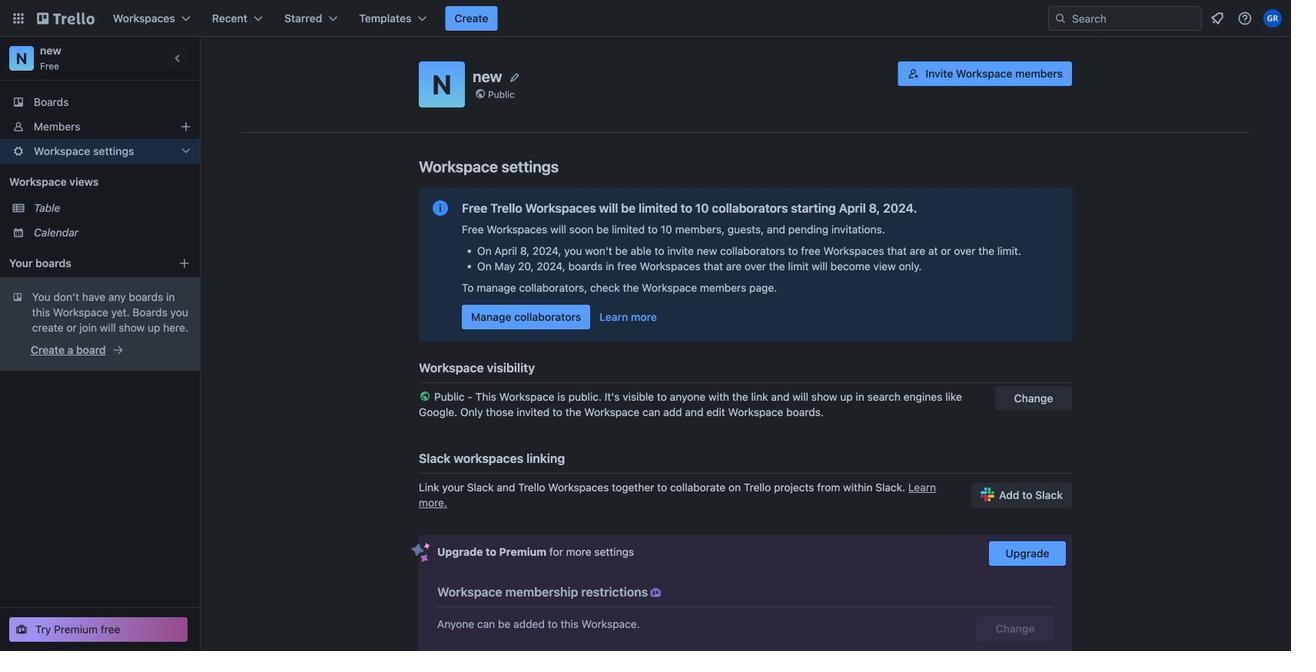 Task type: describe. For each thing, give the bounding box(es) containing it.
greg robinson (gregrobinson96) image
[[1264, 9, 1282, 28]]

primary element
[[0, 0, 1291, 37]]

back to home image
[[37, 6, 95, 31]]

search image
[[1054, 12, 1067, 25]]

your boards with 0 items element
[[9, 254, 171, 273]]



Task type: vqa. For each thing, say whether or not it's contained in the screenshot.
Workspace Navigation Collapse Icon
yes



Task type: locate. For each thing, give the bounding box(es) containing it.
sm image
[[648, 586, 663, 601]]

0 notifications image
[[1208, 9, 1227, 28]]

workspace navigation collapse icon image
[[168, 48, 189, 69]]

add board image
[[178, 257, 191, 270]]

open information menu image
[[1237, 11, 1253, 26]]

sparkle image
[[411, 543, 430, 563]]

Search field
[[1067, 8, 1201, 29]]



